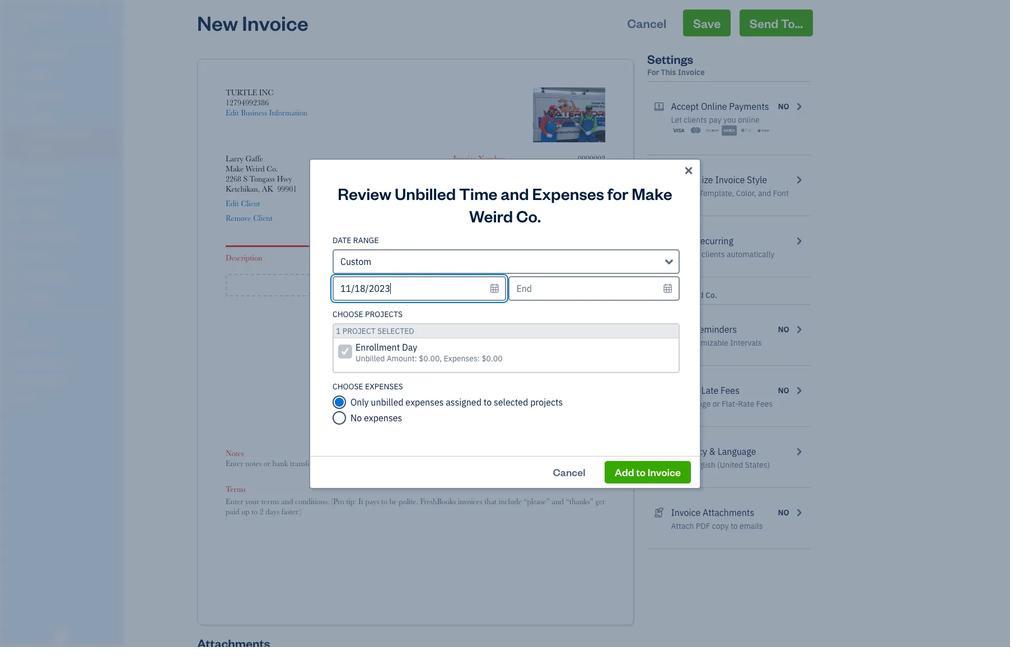Task type: describe. For each thing, give the bounding box(es) containing it.
automatically
[[727, 249, 775, 259]]

percentage or flat-rate fees
[[671, 399, 773, 409]]

chevronright image for no
[[794, 100, 804, 113]]

for
[[608, 182, 629, 204]]

to...
[[781, 15, 803, 31]]

2268
[[226, 174, 241, 183]]

tongass
[[250, 174, 275, 183]]

add a discount button
[[475, 326, 524, 336]]

Terms text field
[[226, 496, 606, 517]]

2 0.00 from the top
[[592, 339, 606, 348]]

amount due ( usd )
[[454, 209, 517, 218]]

cancel for add to invoice
[[553, 465, 586, 478]]

edit client button
[[226, 198, 260, 208]]

new invoice
[[197, 10, 309, 36]]

a inside add a line button
[[420, 278, 426, 292]]

1 chevronright image from the top
[[794, 234, 804, 248]]

add to invoice
[[615, 465, 681, 478]]

remove client button
[[226, 213, 273, 223]]

terms
[[226, 485, 246, 494]]

save button
[[683, 10, 731, 36]]

change
[[671, 188, 698, 198]]

expense image
[[7, 187, 21, 198]]

apple pay image
[[739, 125, 754, 136]]

this
[[661, 67, 677, 77]]

expenses
[[532, 182, 604, 204]]

total amount paid
[[482, 361, 524, 382]]

charge late fees
[[671, 385, 740, 396]]

paid
[[510, 373, 524, 382]]

payment image
[[7, 165, 21, 176]]

flat-
[[722, 399, 739, 409]]

edit inside the turtle inc 12794992386 edit business information
[[226, 108, 239, 117]]

$0.00,
[[419, 353, 442, 363]]

choose projects
[[333, 309, 403, 319]]

accept
[[671, 101, 699, 112]]

attach pdf copy to emails
[[671, 521, 763, 531]]

Notes text field
[[226, 458, 606, 468]]

add for add to invoice
[[615, 465, 635, 478]]

description
[[226, 253, 262, 262]]

total
[[508, 361, 524, 370]]

copy
[[712, 521, 729, 531]]

and for font
[[758, 188, 772, 198]]

send to...
[[750, 15, 803, 31]]

currency & language
[[671, 446, 757, 457]]

tax
[[512, 339, 524, 348]]

currencyandlanguage image
[[654, 445, 665, 458]]

projects
[[365, 309, 403, 319]]

recurring
[[695, 235, 734, 246]]

larry
[[226, 154, 244, 163]]

due for amount due ( usd )
[[482, 209, 495, 218]]

make up bill
[[671, 235, 693, 246]]

due for amount due ( usd ) request a deposit
[[489, 403, 502, 412]]

color,
[[736, 188, 757, 198]]

) for amount due ( usd ) request a deposit
[[522, 403, 524, 412]]

online
[[738, 115, 760, 125]]

online
[[701, 101, 727, 112]]

you
[[724, 115, 737, 125]]

report image
[[7, 293, 21, 304]]

rate
[[739, 399, 755, 409]]

invoice inside add to invoice button
[[648, 465, 681, 478]]

usd for amount due ( usd )
[[499, 209, 515, 218]]

client image
[[7, 70, 21, 81]]

review unbilled time and expenses for make weird co.
[[338, 182, 673, 226]]

1 vertical spatial clients
[[702, 249, 725, 259]]

subtotal add a discount tax
[[475, 317, 524, 348]]

emails
[[740, 521, 763, 531]]

assigned
[[446, 396, 482, 408]]

$0.00 inside 1 project selected enrollment day unbilled amount: $0.00, expenses: $0.00
[[482, 353, 503, 363]]

percentage
[[671, 399, 711, 409]]

pdf
[[696, 521, 711, 531]]

day
[[402, 341, 417, 353]]

choose for choose expenses
[[333, 381, 363, 391]]

reference
[[454, 191, 485, 200]]

american express image
[[722, 125, 737, 136]]

amount due ( usd ) request a deposit
[[461, 403, 524, 422]]

font
[[774, 188, 789, 198]]

send for send reminders
[[671, 324, 692, 335]]

late
[[702, 385, 719, 396]]

dashboard image
[[7, 49, 21, 60]]

0 vertical spatial clients
[[684, 115, 708, 125]]

ketchikan,
[[226, 184, 260, 193]]

0 vertical spatial client
[[241, 199, 260, 208]]

&
[[710, 446, 716, 457]]

currency
[[671, 446, 708, 457]]

chevronright image for send reminders
[[794, 323, 804, 336]]

selected
[[378, 326, 414, 336]]

choose for choose projects
[[333, 309, 363, 319]]

intervals
[[731, 338, 762, 348]]

items and services image
[[8, 357, 120, 366]]

2 for from the top
[[648, 290, 659, 300]]

add for add a line
[[397, 278, 417, 292]]

invoice inside settings for this invoice
[[678, 67, 705, 77]]

freshbooks image
[[53, 629, 71, 643]]

cancel button for save
[[618, 10, 677, 36]]

no for send reminders
[[778, 324, 790, 334]]

money image
[[7, 250, 21, 262]]

invoice image
[[7, 113, 21, 124]]

no for accept online payments
[[778, 101, 790, 111]]

notes
[[226, 449, 244, 458]]

send reminders
[[671, 324, 737, 335]]

unbilled inside review unbilled time and expenses for make weird co.
[[395, 182, 456, 204]]

weird inside review unbilled time and expenses for make weird co.
[[469, 205, 513, 226]]

save
[[694, 15, 721, 31]]

customize
[[671, 174, 714, 185]]

information
[[269, 108, 308, 117]]

invoices image
[[654, 506, 665, 519]]

settings
[[648, 51, 694, 67]]

2 vertical spatial co.
[[706, 290, 718, 300]]

selected
[[494, 396, 529, 408]]

send for send to...
[[750, 15, 779, 31]]

add a line
[[397, 278, 450, 292]]

chevronright image for currency & language
[[794, 445, 804, 458]]

invoice number
[[454, 154, 505, 163]]

make recurring
[[671, 235, 734, 246]]

discover image
[[705, 125, 720, 136]]

1 project selected enrollment day unbilled amount: $0.00, expenses: $0.00
[[336, 326, 503, 363]]

project
[[343, 326, 376, 336]]

no for invoice attachments
[[778, 508, 790, 518]]

invoice attachments
[[671, 507, 755, 518]]

amount:
[[387, 353, 417, 363]]

cancel button for add to invoice
[[543, 461, 596, 483]]

co. inside larry gaffe make weird co. 2268 s tongass hwy ketchikan, ak  99901 edit client remove client
[[267, 164, 278, 173]]

chart image
[[7, 272, 21, 283]]

( for amount due ( usd ) request a deposit
[[504, 403, 506, 412]]

settings image
[[8, 393, 120, 402]]

add a line button
[[226, 274, 606, 296]]

DATE RANGE field
[[333, 249, 680, 274]]

99901
[[277, 184, 297, 193]]

Start date in MM/DD/YYYY format text field
[[333, 276, 507, 301]]

weird inside larry gaffe make weird co. 2268 s tongass hwy ketchikan, ak  99901 edit client remove client
[[246, 164, 265, 173]]

at
[[671, 338, 679, 348]]

customize invoice style
[[671, 174, 768, 185]]

to inside choose expenses option group
[[484, 396, 492, 408]]

expenses:
[[444, 353, 480, 363]]

estimate image
[[7, 91, 21, 103]]

refresh image
[[654, 234, 665, 248]]



Task type: locate. For each thing, give the bounding box(es) containing it.
amount left paid at right bottom
[[482, 373, 508, 382]]

no for charge late fees
[[778, 385, 790, 396]]

bank connections image
[[8, 375, 120, 384]]

pay
[[709, 115, 722, 125]]

inc for turtle inc 12794992386 edit business information
[[259, 88, 274, 97]]

amount inside total amount paid
[[482, 373, 508, 382]]

( down time
[[497, 209, 499, 218]]

deposit
[[500, 413, 524, 422]]

request a deposit button
[[467, 412, 524, 422]]

1 for from the top
[[648, 67, 659, 77]]

charge
[[671, 385, 700, 396]]

1 vertical spatial fees
[[757, 399, 773, 409]]

weird down 'gaffe'
[[246, 164, 265, 173]]

add
[[397, 278, 417, 292], [475, 327, 488, 336], [615, 465, 635, 478]]

subtotal
[[498, 317, 524, 325]]

inc inside the turtle inc 12794992386 edit business information
[[259, 88, 274, 97]]

0 vertical spatial )
[[515, 209, 517, 218]]

cancel for save
[[628, 15, 667, 31]]

2 horizontal spatial to
[[731, 521, 738, 531]]

0 horizontal spatial to
[[484, 396, 492, 408]]

for make weird co.
[[648, 290, 718, 300]]

to inside button
[[637, 465, 646, 478]]

2 chevronright image from the top
[[794, 323, 804, 336]]

3 chevronright image from the top
[[794, 384, 804, 397]]

0 horizontal spatial weird
[[246, 164, 265, 173]]

choose up 1
[[333, 309, 363, 319]]

co. up tongass
[[267, 164, 278, 173]]

0 vertical spatial weird
[[246, 164, 265, 173]]

0.00
[[592, 317, 606, 325], [592, 339, 606, 348], [592, 371, 606, 380]]

0 vertical spatial $0.00
[[583, 207, 606, 218]]

0 horizontal spatial fees
[[721, 385, 740, 396]]

chevronright image
[[794, 234, 804, 248], [794, 323, 804, 336], [794, 384, 804, 397], [794, 506, 804, 519]]

0 vertical spatial 0.00
[[592, 317, 606, 325]]

co. down reference number text box
[[517, 205, 541, 226]]

0 vertical spatial for
[[648, 67, 659, 77]]

cancel inside "review unbilled time and expenses for make weird co." dialog
[[553, 465, 586, 478]]

amount
[[454, 209, 480, 218], [482, 373, 508, 382], [461, 403, 487, 412]]

apps image
[[8, 322, 120, 331]]

1 horizontal spatial cancel
[[628, 15, 667, 31]]

2 chevronright image from the top
[[794, 173, 804, 187]]

edit down 12794992386
[[226, 108, 239, 117]]

1 choose from the top
[[333, 309, 363, 319]]

onlinesales image
[[654, 100, 665, 113]]

time
[[459, 182, 498, 204]]

latereminders image
[[654, 323, 665, 336]]

to
[[484, 396, 492, 408], [637, 465, 646, 478], [731, 521, 738, 531]]

1 horizontal spatial unbilled
[[395, 182, 456, 204]]

unbilled
[[371, 396, 404, 408]]

review unbilled time and expenses for make weird co. dialog
[[0, 145, 1011, 502]]

End date in MM/DD/YYYY format text field
[[509, 276, 680, 301]]

turtle for turtle inc owner
[[9, 10, 41, 21]]

1 vertical spatial unbilled
[[356, 353, 385, 363]]

0 vertical spatial to
[[484, 396, 492, 408]]

0 vertical spatial cancel
[[628, 15, 667, 31]]

turtle inside the turtle inc 12794992386 edit business information
[[226, 88, 257, 97]]

1 horizontal spatial fees
[[757, 399, 773, 409]]

0 vertical spatial fees
[[721, 385, 740, 396]]

0 horizontal spatial inc
[[43, 10, 59, 21]]

let clients pay you online
[[671, 115, 760, 125]]

1 vertical spatial choose
[[333, 381, 363, 391]]

plus image
[[381, 280, 394, 291]]

no expenses
[[351, 412, 402, 423]]

( inside amount due ( usd ) request a deposit
[[504, 403, 506, 412]]

1 chevronright image from the top
[[794, 100, 804, 113]]

1 vertical spatial cancel
[[553, 465, 586, 478]]

change template, color, and font
[[671, 188, 789, 198]]

3 0.00 from the top
[[592, 371, 606, 380]]

turtle inside turtle inc owner
[[9, 10, 41, 21]]

turtle up 12794992386
[[226, 88, 257, 97]]

only unbilled expenses assigned to selected projects
[[351, 396, 563, 408]]

2 vertical spatial to
[[731, 521, 738, 531]]

0 horizontal spatial add
[[397, 278, 417, 292]]

Enter an Invoice # text field
[[578, 154, 606, 163]]

1 no from the top
[[778, 101, 790, 111]]

client up remove client button at the top of the page
[[241, 199, 260, 208]]

0 horizontal spatial and
[[501, 182, 529, 204]]

larry gaffe make weird co. 2268 s tongass hwy ketchikan, ak  99901 edit client remove client
[[226, 154, 297, 222]]

add right plus image
[[397, 278, 417, 292]]

close image
[[683, 164, 695, 177]]

turtle for turtle inc 12794992386 edit business information
[[226, 88, 257, 97]]

1 0.00 from the top
[[592, 317, 606, 325]]

turtle inc owner
[[9, 10, 59, 31]]

projects
[[531, 396, 563, 408]]

add inside button
[[397, 278, 417, 292]]

0 vertical spatial co.
[[267, 164, 278, 173]]

2 edit from the top
[[226, 199, 239, 208]]

at customizable intervals
[[671, 338, 762, 348]]

expenses right unbilled
[[406, 396, 444, 408]]

s
[[243, 174, 248, 183]]

fees right rate
[[757, 399, 773, 409]]

4 no from the top
[[778, 508, 790, 518]]

states)
[[745, 460, 770, 470]]

1 vertical spatial due
[[482, 209, 495, 218]]

0 vertical spatial due
[[454, 179, 467, 188]]

send to... button
[[740, 10, 813, 36]]

choose expenses
[[333, 381, 403, 391]]

style
[[747, 174, 768, 185]]

clients down accept
[[684, 115, 708, 125]]

and down style
[[758, 188, 772, 198]]

bill
[[671, 249, 683, 259]]

language
[[718, 446, 757, 457]]

or
[[713, 399, 720, 409]]

expenses
[[406, 396, 444, 408], [364, 412, 402, 423]]

make down larry
[[226, 164, 244, 173]]

) inside amount due ( usd ) request a deposit
[[522, 403, 524, 412]]

usd inside amount due ( usd ) request a deposit
[[506, 403, 522, 412]]

1 vertical spatial weird
[[469, 205, 513, 226]]

0 horizontal spatial unbilled
[[356, 353, 385, 363]]

0 vertical spatial send
[[750, 15, 779, 31]]

co. inside review unbilled time and expenses for make weird co.
[[517, 205, 541, 226]]

1 horizontal spatial a
[[490, 327, 494, 336]]

make inside review unbilled time and expenses for make weird co.
[[632, 182, 673, 204]]

no
[[778, 101, 790, 111], [778, 324, 790, 334], [778, 385, 790, 396], [778, 508, 790, 518]]

2 vertical spatial amount
[[461, 403, 487, 412]]

0 horizontal spatial send
[[671, 324, 692, 335]]

expenses down unbilled
[[364, 412, 402, 423]]

a inside subtotal add a discount tax
[[490, 327, 494, 336]]

bank image
[[756, 125, 771, 136]]

team members image
[[8, 339, 120, 348]]

1 horizontal spatial $0.00
[[583, 207, 606, 218]]

2 vertical spatial chevronright image
[[794, 445, 804, 458]]

choose inside option group
[[333, 381, 363, 391]]

timer image
[[7, 229, 21, 240]]

hwy
[[277, 174, 292, 183]]

to right copy
[[731, 521, 738, 531]]

remove
[[226, 213, 251, 222]]

0 vertical spatial unbilled
[[395, 182, 456, 204]]

2 vertical spatial due
[[489, 403, 502, 412]]

let
[[671, 115, 682, 125]]

0 horizontal spatial cancel button
[[543, 461, 596, 483]]

1 vertical spatial expenses
[[364, 412, 402, 423]]

send left to... on the right top
[[750, 15, 779, 31]]

weird down time
[[469, 205, 513, 226]]

amount inside amount due ( usd ) request a deposit
[[461, 403, 487, 412]]

2 vertical spatial add
[[615, 465, 635, 478]]

due up request a deposit button
[[489, 403, 502, 412]]

0 horizontal spatial expenses
[[364, 412, 402, 423]]

1 vertical spatial inc
[[259, 88, 274, 97]]

1 horizontal spatial cancel button
[[618, 10, 677, 36]]

0 horizontal spatial (
[[497, 209, 499, 218]]

co.
[[267, 164, 278, 173], [517, 205, 541, 226], [706, 290, 718, 300]]

turtle
[[9, 10, 41, 21], [226, 88, 257, 97]]

$0.00 down expenses
[[583, 207, 606, 218]]

1 horizontal spatial to
[[637, 465, 646, 478]]

accept online payments
[[671, 101, 770, 112]]

add left usd,
[[615, 465, 635, 478]]

custom
[[341, 256, 372, 267]]

number
[[478, 154, 505, 163]]

2 vertical spatial a
[[494, 413, 498, 422]]

reminders
[[694, 324, 737, 335]]

1 horizontal spatial inc
[[259, 88, 274, 97]]

edit up remove
[[226, 199, 239, 208]]

2 horizontal spatial add
[[615, 465, 635, 478]]

business
[[241, 108, 267, 117]]

usd,
[[671, 460, 688, 470]]

usd, english (united states)
[[671, 460, 770, 470]]

to left usd,
[[637, 465, 646, 478]]

review
[[338, 182, 392, 204]]

send inside button
[[750, 15, 779, 31]]

amount up request
[[461, 403, 487, 412]]

only
[[351, 396, 369, 408]]

amount for amount due ( usd ) request a deposit
[[461, 403, 487, 412]]

and up the amount due ( usd )
[[501, 182, 529, 204]]

date range
[[333, 235, 379, 245]]

1 vertical spatial amount
[[482, 373, 508, 382]]

chevronright image
[[794, 100, 804, 113], [794, 173, 804, 187], [794, 445, 804, 458]]

$0.00 left the total
[[482, 353, 503, 363]]

0 vertical spatial a
[[420, 278, 426, 292]]

cancel button inside "review unbilled time and expenses for make weird co." dialog
[[543, 461, 596, 483]]

1 vertical spatial $0.00
[[482, 353, 503, 363]]

1 vertical spatial usd
[[506, 403, 522, 412]]

1 vertical spatial add
[[475, 327, 488, 336]]

2 vertical spatial 0.00
[[592, 371, 606, 380]]

main element
[[0, 0, 151, 647]]

settings for this invoice
[[648, 51, 705, 77]]

co. up reminders
[[706, 290, 718, 300]]

1 vertical spatial client
[[253, 213, 273, 222]]

date
[[469, 179, 484, 188]]

) for amount due ( usd )
[[515, 209, 517, 218]]

weird up send reminders
[[682, 290, 704, 300]]

range
[[353, 235, 379, 245]]

1 horizontal spatial send
[[750, 15, 779, 31]]

choose
[[333, 309, 363, 319], [333, 381, 363, 391]]

1 horizontal spatial expenses
[[406, 396, 444, 408]]

due up reference
[[454, 179, 467, 188]]

choose expenses option group
[[333, 381, 680, 424]]

1 horizontal spatial and
[[758, 188, 772, 198]]

english
[[690, 460, 716, 470]]

and for expenses
[[501, 182, 529, 204]]

1 horizontal spatial weird
[[469, 205, 513, 226]]

1 horizontal spatial (
[[504, 403, 506, 412]]

0 vertical spatial choose
[[333, 309, 363, 319]]

client right remove
[[253, 213, 273, 222]]

0 vertical spatial add
[[397, 278, 417, 292]]

attachments
[[703, 507, 755, 518]]

for left the this
[[648, 67, 659, 77]]

make inside larry gaffe make weird co. 2268 s tongass hwy ketchikan, ak  99901 edit client remove client
[[226, 164, 244, 173]]

0 vertical spatial usd
[[499, 209, 515, 218]]

1 vertical spatial chevronright image
[[794, 173, 804, 187]]

unbilled inside 1 project selected enrollment day unbilled amount: $0.00, expenses: $0.00
[[356, 353, 385, 363]]

usd for amount due ( usd ) request a deposit
[[506, 403, 522, 412]]

( for amount due ( usd )
[[497, 209, 499, 218]]

discount
[[496, 327, 524, 336]]

1
[[336, 326, 341, 336]]

send up at
[[671, 324, 692, 335]]

0 vertical spatial cancel button
[[618, 10, 677, 36]]

unbilled down enrollment
[[356, 353, 385, 363]]

0 horizontal spatial $0.00
[[482, 353, 503, 363]]

add left discount
[[475, 327, 488, 336]]

visa image
[[671, 125, 687, 136]]

1 edit from the top
[[226, 108, 239, 117]]

request
[[467, 413, 492, 422]]

line
[[429, 278, 450, 292]]

gaffe
[[246, 154, 263, 163]]

due down time
[[482, 209, 495, 218]]

0 vertical spatial inc
[[43, 10, 59, 21]]

make
[[226, 164, 244, 173], [632, 182, 673, 204], [671, 235, 693, 246], [661, 290, 681, 300]]

chevronright image for invoice attachments
[[794, 506, 804, 519]]

and
[[501, 182, 529, 204], [758, 188, 772, 198]]

your
[[685, 249, 700, 259]]

1 horizontal spatial )
[[522, 403, 524, 412]]

cancel
[[628, 15, 667, 31], [553, 465, 586, 478]]

1 vertical spatial to
[[637, 465, 646, 478]]

1 vertical spatial for
[[648, 290, 659, 300]]

amount down reference
[[454, 209, 480, 218]]

1 horizontal spatial turtle
[[226, 88, 257, 97]]

0 horizontal spatial cancel
[[553, 465, 586, 478]]

1 horizontal spatial co.
[[517, 205, 541, 226]]

) up deposit
[[522, 403, 524, 412]]

chevronright image for charge late fees
[[794, 384, 804, 397]]

fees up the flat-
[[721, 385, 740, 396]]

inc for turtle inc owner
[[43, 10, 59, 21]]

2 horizontal spatial a
[[494, 413, 498, 422]]

1 vertical spatial (
[[504, 403, 506, 412]]

inc
[[43, 10, 59, 21], [259, 88, 274, 97]]

1 vertical spatial a
[[490, 327, 494, 336]]

4 chevronright image from the top
[[794, 506, 804, 519]]

1 vertical spatial )
[[522, 403, 524, 412]]

0 horizontal spatial co.
[[267, 164, 278, 173]]

amount for amount due ( usd )
[[454, 209, 480, 218]]

Reference Number text field
[[524, 191, 606, 200]]

choose up only
[[333, 381, 363, 391]]

a inside amount due ( usd ) request a deposit
[[494, 413, 498, 422]]

0 vertical spatial expenses
[[406, 396, 444, 408]]

2 horizontal spatial weird
[[682, 290, 704, 300]]

turtle up owner at the left top
[[9, 10, 41, 21]]

2 choose from the top
[[333, 381, 363, 391]]

due inside amount due ( usd ) request a deposit
[[489, 403, 502, 412]]

owner
[[9, 22, 30, 31]]

due
[[454, 179, 467, 188], [482, 209, 495, 218], [489, 403, 502, 412]]

0 vertical spatial edit
[[226, 108, 239, 117]]

client
[[241, 199, 260, 208], [253, 213, 273, 222]]

make up latereminders icon
[[661, 290, 681, 300]]

edit inside larry gaffe make weird co. 2268 s tongass hwy ketchikan, ak  99901 edit client remove client
[[226, 199, 239, 208]]

0 horizontal spatial a
[[420, 278, 426, 292]]

chevronright image for customize invoice style
[[794, 173, 804, 187]]

project image
[[7, 208, 21, 219]]

0 horizontal spatial turtle
[[9, 10, 41, 21]]

add inside button
[[615, 465, 635, 478]]

attach
[[671, 521, 694, 531]]

1 vertical spatial turtle
[[226, 88, 257, 97]]

( up deposit
[[504, 403, 506, 412]]

a left discount
[[490, 327, 494, 336]]

1 vertical spatial co.
[[517, 205, 541, 226]]

for up latereminders icon
[[648, 290, 659, 300]]

2 vertical spatial weird
[[682, 290, 704, 300]]

due date
[[454, 179, 484, 188]]

1 vertical spatial 0.00
[[592, 339, 606, 348]]

0 vertical spatial amount
[[454, 209, 480, 218]]

2 horizontal spatial co.
[[706, 290, 718, 300]]

no
[[351, 412, 362, 423]]

a left line
[[420, 278, 426, 292]]

3 chevronright image from the top
[[794, 445, 804, 458]]

0 vertical spatial chevronright image
[[794, 100, 804, 113]]

to up request a deposit button
[[484, 396, 492, 408]]

1 vertical spatial edit
[[226, 199, 239, 208]]

3 no from the top
[[778, 385, 790, 396]]

inc inside turtle inc owner
[[43, 10, 59, 21]]

mastercard image
[[688, 125, 703, 136]]

clients down 'recurring'
[[702, 249, 725, 259]]

for
[[648, 67, 659, 77], [648, 290, 659, 300]]

make right for
[[632, 182, 673, 204]]

paintbrush image
[[654, 173, 665, 187]]

edit
[[226, 108, 239, 117], [226, 199, 239, 208]]

add inside subtotal add a discount tax
[[475, 327, 488, 336]]

1 vertical spatial send
[[671, 324, 692, 335]]

unbilled left date
[[395, 182, 456, 204]]

for inside settings for this invoice
[[648, 67, 659, 77]]

(
[[497, 209, 499, 218], [504, 403, 506, 412]]

1 horizontal spatial add
[[475, 327, 488, 336]]

2 no from the top
[[778, 324, 790, 334]]

a left deposit
[[494, 413, 498, 422]]

) up date range field
[[515, 209, 517, 218]]

0 vertical spatial (
[[497, 209, 499, 218]]

0 horizontal spatial )
[[515, 209, 517, 218]]

0 vertical spatial turtle
[[9, 10, 41, 21]]

1 vertical spatial cancel button
[[543, 461, 596, 483]]

and inside review unbilled time and expenses for make weird co.
[[501, 182, 529, 204]]



Task type: vqa. For each thing, say whether or not it's contained in the screenshot.
Months associated with premium
no



